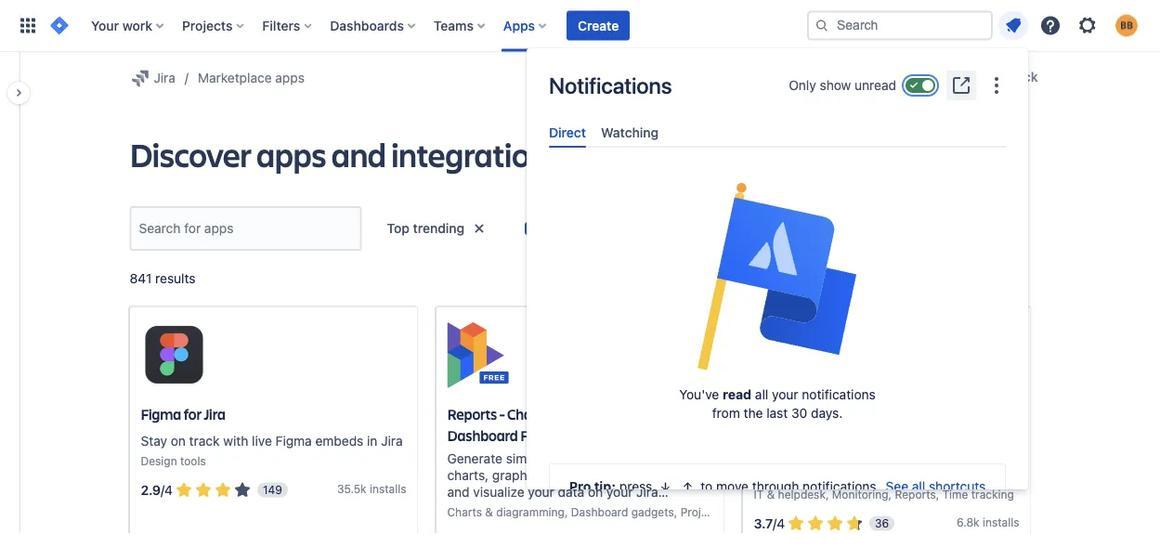 Task type: locate. For each thing, give the bounding box(es) containing it.
for
[[568, 132, 608, 176], [184, 404, 202, 424], [627, 404, 645, 424]]

integrations
[[391, 132, 563, 176]]

0 horizontal spatial charts
[[447, 505, 482, 518]]

dashboard down tip:
[[571, 505, 628, 518]]

1 horizontal spatial for
[[568, 132, 608, 176]]

1 horizontal spatial all
[[912, 479, 926, 494]]

149
[[263, 484, 282, 497]]

graphs
[[578, 404, 624, 424]]

top trending
[[387, 221, 465, 236]]

your up "charts & diagramming , dashboard gadgets , project management"
[[607, 484, 633, 499]]

robust
[[571, 451, 610, 466]]

only
[[789, 78, 816, 93]]

2 horizontal spatial your
[[772, 387, 799, 402]]

time
[[798, 404, 829, 424], [922, 404, 953, 424], [957, 433, 986, 448], [943, 488, 968, 501]]

1 vertical spatial free
[[520, 425, 549, 445]]

create button
[[567, 11, 630, 40]]

/ down through
[[773, 516, 777, 531]]

charts up simple
[[507, 404, 549, 424]]

install for status time reports free - time in status
[[983, 515, 1014, 528]]

from
[[712, 406, 740, 421]]

install right 35.5k
[[370, 482, 401, 495]]

time
[[940, 449, 966, 465], [890, 466, 916, 482], [974, 466, 1000, 482]]

apps for discover
[[256, 132, 326, 176]]

move
[[716, 479, 749, 494]]

2.9 / 4
[[141, 482, 173, 498]]

time up 'lead' on the bottom of the page
[[940, 449, 966, 465]]

jira down "your work" popup button
[[154, 70, 176, 85]]

for down the "notifications"
[[568, 132, 608, 176]]

1 vertical spatial apps
[[256, 132, 326, 176]]

your up diagramming at the bottom
[[528, 484, 555, 499]]

1 horizontal spatial status
[[915, 433, 953, 448]]

jira
[[154, 70, 176, 85], [613, 132, 661, 176], [204, 404, 226, 424], [647, 404, 669, 424], [381, 433, 403, 448], [637, 484, 658, 499]]

charts down charts,
[[447, 505, 482, 518]]

to up "charts & diagramming , dashboard gadgets , project management"
[[610, 467, 622, 483]]

1 vertical spatial &
[[485, 505, 493, 518]]

-
[[500, 404, 505, 424], [914, 404, 919, 424]]

reports inside reports - charts and graphs for jira dashboard free
[[447, 404, 497, 424]]

0 horizontal spatial time
[[890, 466, 916, 482]]

appswitcher icon image
[[17, 14, 39, 37]]

discover apps and integrations for jira
[[130, 132, 661, 176]]

your up last at the bottom of the page
[[772, 387, 799, 402]]

1 horizontal spatial 4
[[777, 516, 785, 531]]

0 vertical spatial dashboard
[[447, 425, 518, 445]]

0 horizontal spatial free
[[520, 425, 549, 445]]

1 vertical spatial figma
[[276, 433, 312, 448]]

0 horizontal spatial all
[[755, 387, 769, 402]]

jira inside generate simple yet robust and flexible charts, graphs and reports to summarize and visualize your data on your jira dashboards
[[637, 484, 658, 499]]

reports down limited
[[754, 449, 801, 465]]

for inside reports - charts and graphs for jira dashboard free
[[627, 404, 645, 424]]

1 horizontal spatial figma
[[276, 433, 312, 448]]

0 vertical spatial on
[[171, 433, 186, 448]]

time down 'lead' on the bottom of the page
[[943, 488, 968, 501]]

status time reports free - time in status image
[[754, 322, 821, 389]]

stay on track with live figma embeds in jira design tools
[[141, 433, 403, 467]]

free up of
[[883, 404, 912, 424]]

search image
[[815, 18, 830, 33]]

reports down robust
[[563, 467, 607, 483]]

reports - charts and graphs for jira dashboard free image
[[447, 322, 514, 389]]

status
[[754, 404, 795, 424], [969, 404, 1011, 424], [915, 433, 953, 448]]

0 horizontal spatial dashboard
[[447, 425, 518, 445]]

0 horizontal spatial generate
[[447, 451, 503, 466]]

to right arrow up icon
[[701, 479, 713, 494]]

of
[[899, 433, 911, 448]]

generate up charts,
[[447, 451, 503, 466]]

0 vertical spatial s
[[401, 482, 406, 495]]

0 horizontal spatial figma
[[141, 404, 181, 424]]

version
[[852, 433, 896, 448]]

on inside generate simple yet robust and flexible charts, graphs and reports to summarize and visualize your data on your jira dashboards
[[588, 484, 603, 499]]

all inside "all your notifications from the last 30 days."
[[755, 387, 769, 402]]

your profile and settings image
[[1116, 14, 1138, 37]]

1 horizontal spatial charts
[[507, 404, 549, 424]]

1 horizontal spatial reports
[[754, 483, 797, 498]]

1 horizontal spatial free
[[883, 404, 912, 424]]

jira inside jira link
[[154, 70, 176, 85]]

0 horizontal spatial -
[[500, 404, 505, 424]]

0 horizontal spatial to
[[610, 467, 622, 483]]

apps
[[275, 70, 305, 85], [256, 132, 326, 176]]

0 vertical spatial &
[[767, 488, 775, 501]]

on
[[171, 433, 186, 448], [588, 484, 603, 499]]

1 vertical spatial on
[[588, 484, 603, 499]]

with
[[223, 433, 248, 448]]

free up simple
[[520, 425, 549, 445]]

1 - from the left
[[500, 404, 505, 424]]

and
[[331, 132, 386, 176], [551, 404, 576, 424], [613, 451, 635, 466], [920, 466, 942, 482], [537, 467, 560, 483], [447, 484, 470, 499]]

diagramming
[[496, 505, 565, 518]]

generate inside limited but free version of status time reports app. generate various time in status/assignee, cycle time and lead time reports
[[834, 449, 889, 465]]

but
[[802, 433, 822, 448]]

notifications dialog
[[527, 48, 1028, 533]]

1 vertical spatial install
[[983, 515, 1014, 528]]

dashboard
[[447, 425, 518, 445], [571, 505, 628, 518]]

lead
[[945, 466, 971, 482]]

limited
[[754, 433, 798, 448]]

reports
[[447, 404, 497, 424], [831, 404, 881, 424], [754, 449, 801, 465], [895, 488, 936, 501]]

jira up 35.5k install s
[[381, 433, 403, 448]]

1 vertical spatial 4
[[777, 516, 785, 531]]

4 right 3.7
[[777, 516, 785, 531]]

& down visualize
[[485, 505, 493, 518]]

tab list containing direct
[[542, 117, 1014, 148]]

banner
[[0, 0, 1160, 52]]

all up the
[[755, 387, 769, 402]]

projects button
[[177, 11, 251, 40]]

- inside reports - charts and graphs for jira dashboard free
[[500, 404, 505, 424]]

figma inside 'stay on track with live figma embeds in jira design tools'
[[276, 433, 312, 448]]

0 horizontal spatial install
[[370, 482, 401, 495]]

0 vertical spatial charts
[[507, 404, 549, 424]]

dashboards
[[330, 18, 404, 33]]

apps down marketplace apps link
[[256, 132, 326, 176]]

, right see
[[936, 488, 940, 501]]

0 vertical spatial apps
[[275, 70, 305, 85]]

reports down reports - charts and graphs for jira dashboard free "image"
[[447, 404, 497, 424]]

to inside generate simple yet robust and flexible charts, graphs and reports to summarize and visualize your data on your jira dashboards
[[610, 467, 622, 483]]

0 horizontal spatial reports
[[563, 467, 607, 483]]

all your notifications from the last 30 days.
[[712, 387, 876, 421]]

2 horizontal spatial time
[[974, 466, 1000, 482]]

1 horizontal spatial install
[[983, 515, 1014, 528]]

Search field
[[807, 11, 993, 40]]

figma for jira image
[[141, 322, 208, 389]]

1 horizontal spatial generate
[[834, 449, 889, 465]]

&
[[767, 488, 775, 501], [485, 505, 493, 518]]

- up the graphs
[[500, 404, 505, 424]]

dashboards button
[[325, 11, 423, 40]]

0 vertical spatial /
[[161, 482, 165, 498]]

0 vertical spatial install
[[370, 482, 401, 495]]

Search for apps field
[[133, 212, 358, 245]]

jira down summarize
[[637, 484, 658, 499]]

jira software image
[[48, 14, 71, 37]]

, up 36
[[889, 488, 892, 501]]

time up tracking
[[974, 466, 1000, 482]]

status up 'lead' on the bottom of the page
[[969, 404, 1011, 424]]

0 horizontal spatial on
[[171, 433, 186, 448]]

all right see
[[912, 479, 926, 494]]

1 vertical spatial /
[[773, 516, 777, 531]]

on right stay in the left bottom of the page
[[171, 433, 186, 448]]

feedback
[[978, 69, 1038, 85]]

time down the various
[[890, 466, 916, 482]]

1 horizontal spatial &
[[767, 488, 775, 501]]

helpdesk
[[778, 488, 826, 501]]

& for it
[[767, 488, 775, 501]]

notifications.
[[803, 479, 880, 494]]

0 horizontal spatial /
[[161, 482, 165, 498]]

sidebar navigation image
[[0, 74, 41, 111]]

,
[[826, 488, 829, 501], [889, 488, 892, 501], [936, 488, 940, 501], [565, 505, 568, 518], [674, 505, 678, 518]]

1 horizontal spatial dashboard
[[571, 505, 628, 518]]

0 horizontal spatial your
[[528, 484, 555, 499]]

4 right '2.9'
[[165, 482, 173, 498]]

0 horizontal spatial s
[[401, 482, 406, 495]]

status/assignee,
[[754, 466, 852, 482]]

direct
[[549, 124, 586, 140]]

it
[[754, 488, 764, 501]]

for right the graphs
[[627, 404, 645, 424]]

0 vertical spatial free
[[883, 404, 912, 424]]

graphs
[[492, 467, 534, 483]]

free
[[825, 433, 849, 448]]

status up limited
[[754, 404, 795, 424]]

/
[[161, 482, 165, 498], [773, 516, 777, 531]]

1 vertical spatial all
[[912, 479, 926, 494]]

top
[[387, 221, 410, 236]]

show
[[820, 78, 851, 93]]

2 horizontal spatial for
[[627, 404, 645, 424]]

1 vertical spatial in
[[367, 433, 378, 448]]

generate up cycle
[[834, 449, 889, 465]]

2 vertical spatial in
[[969, 449, 980, 465]]

, down data
[[565, 505, 568, 518]]

generate inside generate simple yet robust and flexible charts, graphs and reports to summarize and visualize your data on your jira dashboards
[[447, 451, 503, 466]]

status up the various
[[915, 433, 953, 448]]

more image
[[986, 74, 1008, 97]]

generate simple yet robust and flexible charts, graphs and reports to summarize and visualize your data on your jira dashboards
[[447, 451, 691, 516]]

and inside reports - charts and graphs for jira dashboard free
[[551, 404, 576, 424]]

s right 35.5k
[[401, 482, 406, 495]]

last
[[767, 406, 788, 421]]

to
[[610, 467, 622, 483], [701, 479, 713, 494]]

jira up track
[[204, 404, 226, 424]]

2 horizontal spatial in
[[969, 449, 980, 465]]

reports up the management
[[754, 483, 797, 498]]

1 horizontal spatial time
[[940, 449, 966, 465]]

yet
[[549, 451, 567, 466]]

notifications
[[802, 387, 876, 402]]

banner containing your work
[[0, 0, 1160, 52]]

1 horizontal spatial /
[[773, 516, 777, 531]]

dashboard up charts,
[[447, 425, 518, 445]]

tab list
[[542, 117, 1014, 148]]

apps down "filters" dropdown button
[[275, 70, 305, 85]]

1 horizontal spatial on
[[588, 484, 603, 499]]

direct tab panel
[[542, 148, 1014, 165]]

time up 'lead' on the bottom of the page
[[957, 433, 986, 448]]

context icon image
[[130, 67, 152, 89], [130, 67, 152, 89]]

in inside limited but free version of status time reports app. generate various time in status/assignee, cycle time and lead time reports
[[969, 449, 980, 465]]

- up the various
[[914, 404, 919, 424]]

you've read
[[679, 387, 752, 402]]

through
[[752, 479, 799, 494]]

reports
[[563, 467, 607, 483], [754, 483, 797, 498]]

install down tracking
[[983, 515, 1014, 528]]

live
[[252, 433, 272, 448]]

& for charts
[[485, 505, 493, 518]]

1 horizontal spatial in
[[955, 404, 967, 424]]

monitoring
[[832, 488, 889, 501]]

1 horizontal spatial -
[[914, 404, 919, 424]]

design
[[141, 454, 177, 467]]

status inside limited but free version of status time reports app. generate various time in status/assignee, cycle time and lead time reports
[[915, 433, 953, 448]]

see
[[886, 479, 909, 494]]

, left project
[[674, 505, 678, 518]]

0 horizontal spatial &
[[485, 505, 493, 518]]

0 vertical spatial in
[[955, 404, 967, 424]]

1 horizontal spatial s
[[1014, 515, 1020, 528]]

figma right live
[[276, 433, 312, 448]]

& right it
[[767, 488, 775, 501]]

limited but free version of status time reports app. generate various time in status/assignee, cycle time and lead time reports
[[754, 433, 1000, 498]]

/ down design
[[161, 482, 165, 498]]

1 vertical spatial s
[[1014, 515, 1020, 528]]

jira up 'flexible'
[[647, 404, 669, 424]]

1 horizontal spatial to
[[701, 479, 713, 494]]

0 horizontal spatial in
[[367, 433, 378, 448]]

on right data
[[588, 484, 603, 499]]

various
[[893, 449, 936, 465]]

for up track
[[184, 404, 202, 424]]

0 horizontal spatial 4
[[165, 482, 173, 498]]

s down tracking
[[1014, 515, 1020, 528]]

0 vertical spatial 4
[[165, 482, 173, 498]]

figma up stay in the left bottom of the page
[[141, 404, 181, 424]]

all
[[755, 387, 769, 402], [912, 479, 926, 494]]

your work button
[[85, 11, 171, 40]]

0 vertical spatial all
[[755, 387, 769, 402]]



Task type: vqa. For each thing, say whether or not it's contained in the screenshot.
Content in the dropdown button
no



Task type: describe. For each thing, give the bounding box(es) containing it.
reports inside generate simple yet robust and flexible charts, graphs and reports to summarize and visualize your data on your jira dashboards
[[563, 467, 607, 483]]

summarize
[[626, 467, 691, 483]]

0 horizontal spatial for
[[184, 404, 202, 424]]

36
[[875, 517, 889, 530]]

arrow down image
[[658, 480, 673, 494]]

jira inside 'stay on track with live figma embeds in jira design tools'
[[381, 433, 403, 448]]

flexible
[[639, 451, 682, 466]]

marketplace apps
[[198, 70, 305, 85]]

your inside "all your notifications from the last 30 days."
[[772, 387, 799, 402]]

reports inside limited but free version of status time reports app. generate various time in status/assignee, cycle time and lead time reports
[[754, 449, 801, 465]]

gadgets
[[632, 505, 674, 518]]

2 horizontal spatial status
[[969, 404, 1011, 424]]

settings image
[[1077, 14, 1099, 37]]

press
[[620, 479, 653, 494]]

your
[[91, 18, 119, 33]]

841 results
[[130, 271, 196, 286]]

see all shortcuts button
[[886, 478, 986, 496]]

and inside limited but free version of status time reports app. generate various time in status/assignee, cycle time and lead time reports
[[920, 466, 942, 482]]

pro tip: press
[[569, 479, 653, 494]]

the
[[744, 406, 763, 421]]

teams button
[[428, 11, 492, 40]]

time up but
[[798, 404, 829, 424]]

jira inside reports - charts and graphs for jira dashboard free
[[647, 404, 669, 424]]

reports - charts and graphs for jira dashboard free
[[447, 404, 669, 445]]

1 horizontal spatial your
[[607, 484, 633, 499]]

app.
[[804, 449, 831, 465]]

reports inside limited but free version of status time reports app. generate various time in status/assignee, cycle time and lead time reports
[[754, 483, 797, 498]]

1 vertical spatial charts
[[447, 505, 482, 518]]

35.5k install s
[[337, 482, 406, 495]]

arrow up image
[[680, 480, 695, 494]]

2 - from the left
[[914, 404, 919, 424]]

open notifications in a new tab image
[[950, 74, 973, 97]]

/ for figma
[[161, 482, 165, 498]]

stay
[[141, 433, 167, 448]]

figma for jira
[[141, 404, 226, 424]]

jira right direct
[[613, 132, 661, 176]]

projects
[[182, 18, 233, 33]]

filters
[[262, 18, 300, 33]]

3.7 / 4
[[754, 516, 785, 531]]

4 for status
[[777, 516, 785, 531]]

30
[[792, 406, 808, 421]]

simple
[[506, 451, 545, 466]]

time inside limited but free version of status time reports app. generate various time in status/assignee, cycle time and lead time reports
[[957, 433, 986, 448]]

shortcuts
[[929, 479, 986, 494]]

visualize
[[473, 484, 525, 499]]

only show unread
[[789, 78, 897, 93]]

dashboard inside reports - charts and graphs for jira dashboard free
[[447, 425, 518, 445]]

0 horizontal spatial status
[[754, 404, 795, 424]]

marketplace apps link
[[198, 67, 305, 89]]

it & helpdesk , monitoring , reports , time tracking
[[754, 488, 1014, 501]]

cycle
[[855, 466, 886, 482]]

apps button
[[498, 11, 554, 40]]

apps for marketplace
[[275, 70, 305, 85]]

dashboards
[[447, 501, 518, 516]]

remove selected image
[[468, 217, 491, 240]]

track
[[189, 433, 220, 448]]

filters button
[[257, 11, 319, 40]]

time up the various
[[922, 404, 953, 424]]

notifications
[[549, 72, 672, 98]]

teams
[[434, 18, 474, 33]]

work
[[122, 18, 152, 33]]

4 for figma
[[165, 482, 173, 498]]

all inside button
[[912, 479, 926, 494]]

0 vertical spatial figma
[[141, 404, 181, 424]]

embeds
[[315, 433, 364, 448]]

help image
[[1040, 14, 1062, 37]]

reports down the various
[[895, 488, 936, 501]]

to move through notifications.
[[701, 479, 880, 494]]

project
[[681, 505, 718, 518]]

tracking
[[972, 488, 1014, 501]]

6.8k
[[957, 515, 980, 528]]

jira software image
[[48, 14, 71, 37]]

management
[[721, 505, 789, 518]]

/ for status
[[773, 516, 777, 531]]

read
[[723, 387, 752, 402]]

1 vertical spatial dashboard
[[571, 505, 628, 518]]

unread
[[855, 78, 897, 93]]

apps
[[503, 18, 535, 33]]

s for figma for jira
[[401, 482, 406, 495]]

tab list inside notifications dialog
[[542, 117, 1014, 148]]

marketplace
[[198, 70, 272, 85]]

watching
[[601, 124, 659, 140]]

you've
[[679, 387, 719, 402]]

on inside 'stay on track with live figma embeds in jira design tools'
[[171, 433, 186, 448]]

tip:
[[594, 479, 616, 494]]

in inside 'stay on track with live figma embeds in jira design tools'
[[367, 433, 378, 448]]

reports down the notifications
[[831, 404, 881, 424]]

free inside reports - charts and graphs for jira dashboard free
[[520, 425, 549, 445]]

jira link
[[130, 67, 176, 89]]

primary element
[[11, 0, 807, 52]]

charts & diagramming , dashboard gadgets , project management
[[447, 505, 789, 518]]

notifications image
[[1002, 14, 1025, 37]]

tools
[[180, 454, 206, 467]]

see all shortcuts
[[886, 479, 986, 494]]

, down status/assignee,
[[826, 488, 829, 501]]

charts,
[[447, 467, 489, 483]]

install for figma for jira
[[370, 482, 401, 495]]

trending
[[413, 221, 465, 236]]

6.8k install s
[[957, 515, 1020, 528]]

results
[[155, 271, 196, 286]]

discover
[[130, 132, 251, 176]]

s for status time reports free - time in status
[[1014, 515, 1020, 528]]

feedback button
[[941, 62, 1049, 92]]

35.5k
[[337, 482, 367, 495]]

status time reports free - time in status
[[754, 404, 1011, 424]]

charts inside reports - charts and graphs for jira dashboard free
[[507, 404, 549, 424]]

2.9
[[141, 482, 161, 498]]

3.7
[[754, 516, 773, 531]]

841
[[130, 271, 152, 286]]

data
[[558, 484, 585, 499]]

to inside notifications dialog
[[701, 479, 713, 494]]



